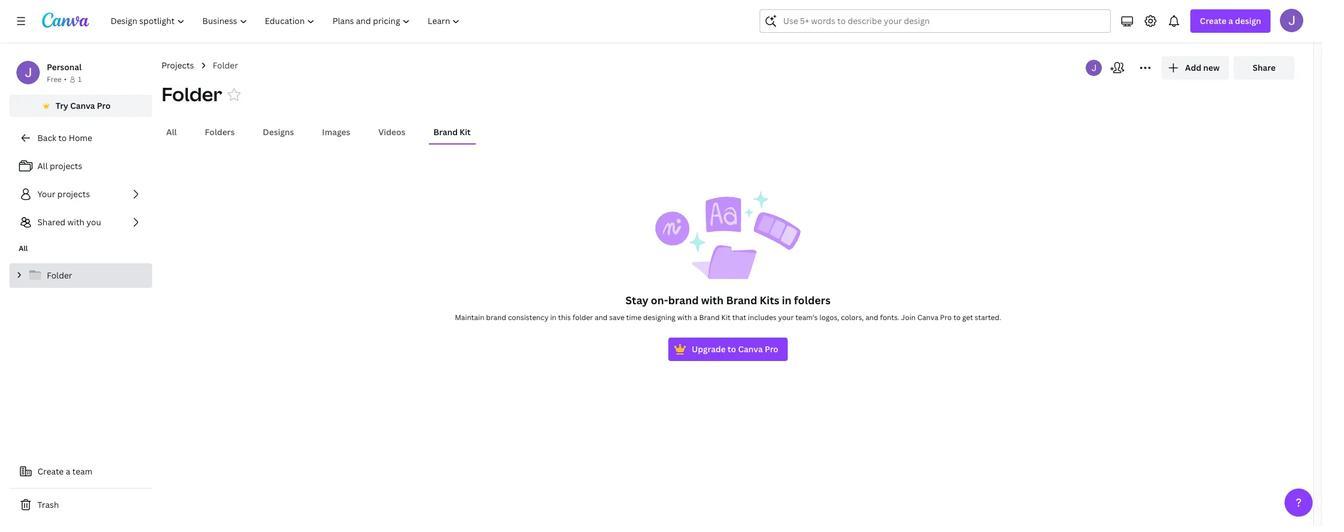 Task type: describe. For each thing, give the bounding box(es) containing it.
your
[[779, 313, 794, 323]]

pro inside upgrade to canva pro button
[[765, 344, 779, 355]]

free •
[[47, 74, 67, 84]]

stay on-brand with brand kits in folders maintain brand consistency in this folder and save time designing with a brand kit that includes your team's logos, colors, and fonts. join canva pro to get started.
[[455, 293, 1002, 323]]

all for all projects
[[37, 160, 48, 172]]

on-
[[651, 293, 669, 307]]

1 horizontal spatial canva
[[739, 344, 763, 355]]

videos
[[379, 126, 406, 138]]

free
[[47, 74, 62, 84]]

•
[[64, 74, 67, 84]]

shared with you
[[37, 217, 101, 228]]

2 vertical spatial folder
[[47, 270, 72, 281]]

design
[[1236, 15, 1262, 26]]

projects for all projects
[[50, 160, 82, 172]]

maintain
[[455, 313, 485, 323]]

time
[[627, 313, 642, 323]]

projects link
[[162, 59, 194, 72]]

1 horizontal spatial in
[[782, 293, 792, 307]]

all button
[[162, 121, 182, 143]]

1 vertical spatial brand
[[486, 313, 506, 323]]

top level navigation element
[[103, 9, 470, 33]]

2 vertical spatial brand
[[700, 313, 720, 323]]

you
[[87, 217, 101, 228]]

folders button
[[200, 121, 240, 143]]

designing
[[644, 313, 676, 323]]

kit inside stay on-brand with brand kits in folders maintain brand consistency in this folder and save time designing with a brand kit that includes your team's logos, colors, and fonts. join canva pro to get started.
[[722, 313, 731, 323]]

1
[[78, 74, 82, 84]]

pro inside "try canva pro" button
[[97, 100, 111, 111]]

to for upgrade to canva pro
[[728, 344, 737, 355]]

create a team button
[[9, 460, 152, 484]]

all projects
[[37, 160, 82, 172]]

your
[[37, 189, 55, 200]]

canva inside stay on-brand with brand kits in folders maintain brand consistency in this folder and save time designing with a brand kit that includes your team's logos, colors, and fonts. join canva pro to get started.
[[918, 313, 939, 323]]

kits
[[760, 293, 780, 307]]

folder
[[573, 313, 593, 323]]

to for back to home
[[58, 132, 67, 143]]

pro inside stay on-brand with brand kits in folders maintain brand consistency in this folder and save time designing with a brand kit that includes your team's logos, colors, and fonts. join canva pro to get started.
[[941, 313, 952, 323]]

add new
[[1186, 62, 1220, 73]]

brand kit button
[[429, 121, 476, 143]]

create for create a team
[[37, 466, 64, 477]]

try canva pro button
[[9, 95, 152, 117]]

join
[[902, 313, 916, 323]]

Search search field
[[784, 10, 1088, 32]]

folder for folder button
[[162, 81, 222, 107]]

back to home
[[37, 132, 92, 143]]

create a design
[[1201, 15, 1262, 26]]

2 and from the left
[[866, 313, 879, 323]]

colors,
[[841, 313, 864, 323]]

try
[[56, 100, 68, 111]]

get
[[963, 313, 974, 323]]

1 vertical spatial folder link
[[9, 264, 152, 288]]

images
[[322, 126, 350, 138]]

1 horizontal spatial with
[[678, 313, 692, 323]]

designs button
[[258, 121, 299, 143]]

home
[[69, 132, 92, 143]]

upgrade
[[692, 344, 726, 355]]

started.
[[975, 313, 1002, 323]]

1 horizontal spatial brand
[[669, 293, 699, 307]]

team's
[[796, 313, 818, 323]]

a for design
[[1229, 15, 1234, 26]]

jacob simon image
[[1281, 9, 1304, 32]]



Task type: vqa. For each thing, say whether or not it's contained in the screenshot.
Does Canva have security and privacy features?
no



Task type: locate. For each thing, give the bounding box(es) containing it.
list
[[9, 155, 152, 234]]

1 horizontal spatial to
[[728, 344, 737, 355]]

0 vertical spatial brand
[[434, 126, 458, 138]]

folder up folder button
[[213, 60, 238, 71]]

2 vertical spatial to
[[728, 344, 737, 355]]

in
[[782, 293, 792, 307], [551, 313, 557, 323]]

pro
[[97, 100, 111, 111], [941, 313, 952, 323], [765, 344, 779, 355]]

2 vertical spatial pro
[[765, 344, 779, 355]]

2 vertical spatial canva
[[739, 344, 763, 355]]

0 vertical spatial folder link
[[213, 59, 238, 72]]

to left get
[[954, 313, 961, 323]]

create inside button
[[37, 466, 64, 477]]

folders
[[794, 293, 831, 307]]

and
[[595, 313, 608, 323], [866, 313, 879, 323]]

fonts.
[[881, 313, 900, 323]]

with left the you
[[67, 217, 85, 228]]

2 horizontal spatial to
[[954, 313, 961, 323]]

brand kit
[[434, 126, 471, 138]]

try canva pro
[[56, 100, 111, 111]]

0 vertical spatial a
[[1229, 15, 1234, 26]]

add
[[1186, 62, 1202, 73]]

0 horizontal spatial brand
[[486, 313, 506, 323]]

this
[[558, 313, 571, 323]]

create a design button
[[1191, 9, 1271, 33]]

that
[[733, 313, 747, 323]]

pro up back to home link
[[97, 100, 111, 111]]

1 vertical spatial pro
[[941, 313, 952, 323]]

0 vertical spatial folder
[[213, 60, 238, 71]]

1 vertical spatial brand
[[727, 293, 758, 307]]

back to home link
[[9, 126, 152, 150]]

1 vertical spatial create
[[37, 466, 64, 477]]

folder link down shared with you link
[[9, 264, 152, 288]]

includes
[[748, 313, 777, 323]]

0 vertical spatial to
[[58, 132, 67, 143]]

upgrade to canva pro
[[692, 344, 779, 355]]

0 vertical spatial canva
[[70, 100, 95, 111]]

create a team
[[37, 466, 92, 477]]

share
[[1253, 62, 1276, 73]]

0 horizontal spatial create
[[37, 466, 64, 477]]

folder down shared
[[47, 270, 72, 281]]

2 horizontal spatial all
[[166, 126, 177, 138]]

save
[[610, 313, 625, 323]]

0 vertical spatial all
[[166, 126, 177, 138]]

designs
[[263, 126, 294, 138]]

1 horizontal spatial kit
[[722, 313, 731, 323]]

folders
[[205, 126, 235, 138]]

brand up the that
[[727, 293, 758, 307]]

with up the upgrade
[[702, 293, 724, 307]]

a for team
[[66, 466, 70, 477]]

0 vertical spatial projects
[[50, 160, 82, 172]]

logos,
[[820, 313, 840, 323]]

projects
[[50, 160, 82, 172], [57, 189, 90, 200]]

upgrade to canva pro button
[[669, 338, 788, 361]]

and left "save"
[[595, 313, 608, 323]]

folder button
[[162, 81, 222, 107]]

folder link
[[213, 59, 238, 72], [9, 264, 152, 288]]

list containing all projects
[[9, 155, 152, 234]]

videos button
[[374, 121, 410, 143]]

to right the upgrade
[[728, 344, 737, 355]]

2 horizontal spatial a
[[1229, 15, 1234, 26]]

0 vertical spatial with
[[67, 217, 85, 228]]

projects inside your projects link
[[57, 189, 90, 200]]

a left team
[[66, 466, 70, 477]]

a inside button
[[66, 466, 70, 477]]

all inside "all" button
[[166, 126, 177, 138]]

2 vertical spatial with
[[678, 313, 692, 323]]

1 horizontal spatial all
[[37, 160, 48, 172]]

share button
[[1234, 56, 1295, 80]]

and left fonts.
[[866, 313, 879, 323]]

1 vertical spatial all
[[37, 160, 48, 172]]

projects
[[162, 60, 194, 71]]

1 vertical spatial a
[[694, 313, 698, 323]]

0 vertical spatial in
[[782, 293, 792, 307]]

stay
[[626, 293, 649, 307]]

with
[[67, 217, 85, 228], [702, 293, 724, 307], [678, 313, 692, 323]]

images button
[[318, 121, 355, 143]]

0 horizontal spatial pro
[[97, 100, 111, 111]]

create inside dropdown button
[[1201, 15, 1227, 26]]

1 vertical spatial kit
[[722, 313, 731, 323]]

pro down includes
[[765, 344, 779, 355]]

pro left get
[[941, 313, 952, 323]]

0 horizontal spatial kit
[[460, 126, 471, 138]]

in right kits
[[782, 293, 792, 307]]

add new button
[[1162, 56, 1230, 80]]

canva
[[70, 100, 95, 111], [918, 313, 939, 323], [739, 344, 763, 355]]

create for create a design
[[1201, 15, 1227, 26]]

1 vertical spatial projects
[[57, 189, 90, 200]]

folder
[[213, 60, 238, 71], [162, 81, 222, 107], [47, 270, 72, 281]]

brand up designing on the bottom of page
[[669, 293, 699, 307]]

0 vertical spatial kit
[[460, 126, 471, 138]]

shared with you link
[[9, 211, 152, 234]]

0 vertical spatial create
[[1201, 15, 1227, 26]]

to inside stay on-brand with brand kits in folders maintain brand consistency in this folder and save time designing with a brand kit that includes your team's logos, colors, and fonts. join canva pro to get started.
[[954, 313, 961, 323]]

create left team
[[37, 466, 64, 477]]

your projects link
[[9, 183, 152, 206]]

brand right videos
[[434, 126, 458, 138]]

1 horizontal spatial pro
[[765, 344, 779, 355]]

with inside shared with you link
[[67, 217, 85, 228]]

0 horizontal spatial canva
[[70, 100, 95, 111]]

to
[[58, 132, 67, 143], [954, 313, 961, 323], [728, 344, 737, 355]]

1 horizontal spatial and
[[866, 313, 879, 323]]

0 horizontal spatial folder link
[[9, 264, 152, 288]]

2 horizontal spatial brand
[[727, 293, 758, 307]]

folder link up folder button
[[213, 59, 238, 72]]

None search field
[[760, 9, 1112, 33]]

back
[[37, 132, 56, 143]]

a left design
[[1229, 15, 1234, 26]]

your projects
[[37, 189, 90, 200]]

with right designing on the bottom of page
[[678, 313, 692, 323]]

1 vertical spatial folder
[[162, 81, 222, 107]]

create left design
[[1201, 15, 1227, 26]]

0 horizontal spatial and
[[595, 313, 608, 323]]

brand
[[669, 293, 699, 307], [486, 313, 506, 323]]

canva right try
[[70, 100, 95, 111]]

1 horizontal spatial a
[[694, 313, 698, 323]]

a
[[1229, 15, 1234, 26], [694, 313, 698, 323], [66, 466, 70, 477]]

2 vertical spatial all
[[19, 244, 28, 254]]

a up the upgrade
[[694, 313, 698, 323]]

1 horizontal spatial create
[[1201, 15, 1227, 26]]

shared
[[37, 217, 65, 228]]

all inside all projects link
[[37, 160, 48, 172]]

0 horizontal spatial all
[[19, 244, 28, 254]]

1 horizontal spatial brand
[[700, 313, 720, 323]]

canva right join
[[918, 313, 939, 323]]

1 vertical spatial with
[[702, 293, 724, 307]]

2 vertical spatial a
[[66, 466, 70, 477]]

brand right maintain on the bottom of page
[[486, 313, 506, 323]]

0 horizontal spatial to
[[58, 132, 67, 143]]

brand left the that
[[700, 313, 720, 323]]

0 horizontal spatial brand
[[434, 126, 458, 138]]

new
[[1204, 62, 1220, 73]]

trash link
[[9, 494, 152, 517]]

a inside stay on-brand with brand kits in folders maintain brand consistency in this folder and save time designing with a brand kit that includes your team's logos, colors, and fonts. join canva pro to get started.
[[694, 313, 698, 323]]

1 and from the left
[[595, 313, 608, 323]]

1 horizontal spatial folder link
[[213, 59, 238, 72]]

trash
[[37, 500, 59, 511]]

in left this
[[551, 313, 557, 323]]

projects right your
[[57, 189, 90, 200]]

team
[[72, 466, 92, 477]]

consistency
[[508, 313, 549, 323]]

projects inside all projects link
[[50, 160, 82, 172]]

2 horizontal spatial with
[[702, 293, 724, 307]]

1 vertical spatial in
[[551, 313, 557, 323]]

brand
[[434, 126, 458, 138], [727, 293, 758, 307], [700, 313, 720, 323]]

0 horizontal spatial in
[[551, 313, 557, 323]]

to right back
[[58, 132, 67, 143]]

1 vertical spatial canva
[[918, 313, 939, 323]]

0 vertical spatial pro
[[97, 100, 111, 111]]

all
[[166, 126, 177, 138], [37, 160, 48, 172], [19, 244, 28, 254]]

canva down the that
[[739, 344, 763, 355]]

folder for the top folder link
[[213, 60, 238, 71]]

all for "all" button
[[166, 126, 177, 138]]

1 vertical spatial to
[[954, 313, 961, 323]]

create
[[1201, 15, 1227, 26], [37, 466, 64, 477]]

brand inside brand kit button
[[434, 126, 458, 138]]

projects down back to home
[[50, 160, 82, 172]]

0 vertical spatial brand
[[669, 293, 699, 307]]

projects for your projects
[[57, 189, 90, 200]]

folder down projects link
[[162, 81, 222, 107]]

to inside button
[[728, 344, 737, 355]]

kit inside button
[[460, 126, 471, 138]]

all projects link
[[9, 155, 152, 178]]

0 horizontal spatial with
[[67, 217, 85, 228]]

kit
[[460, 126, 471, 138], [722, 313, 731, 323]]

2 horizontal spatial canva
[[918, 313, 939, 323]]

0 horizontal spatial a
[[66, 466, 70, 477]]

2 horizontal spatial pro
[[941, 313, 952, 323]]

a inside dropdown button
[[1229, 15, 1234, 26]]

personal
[[47, 61, 82, 73]]



